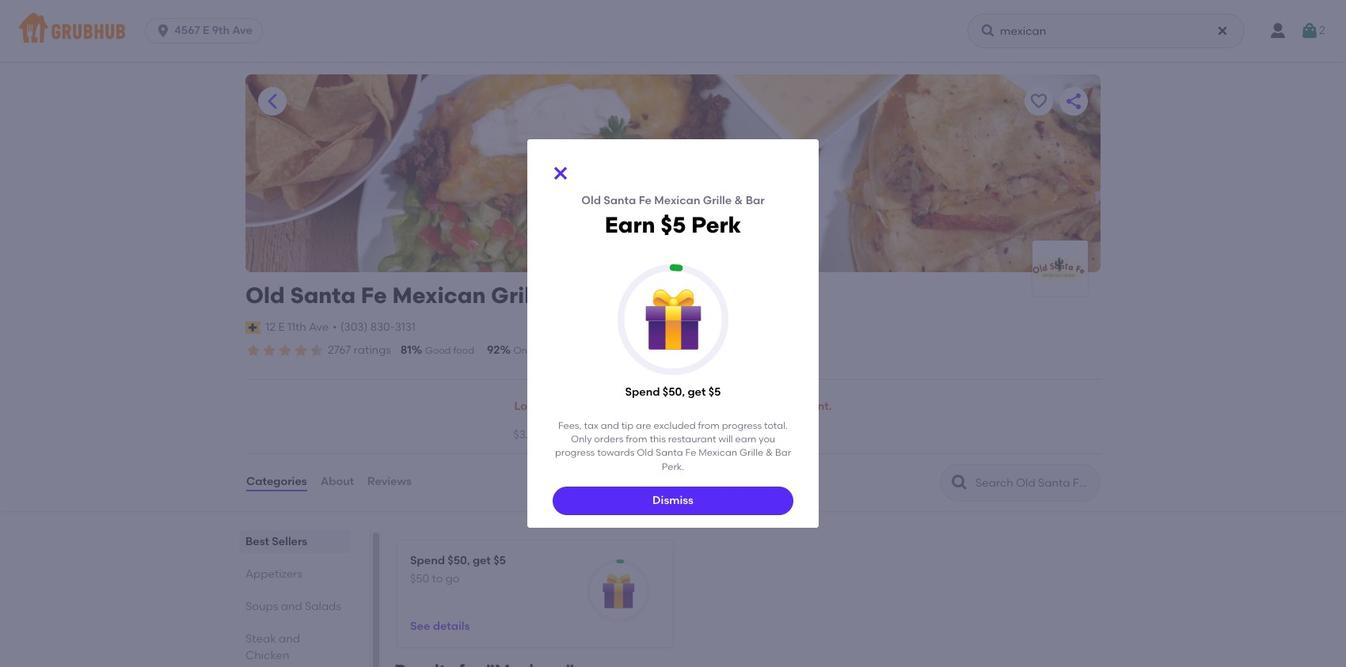 Task type: describe. For each thing, give the bounding box(es) containing it.
12
[[266, 321, 276, 334]]

get for spend $50, get $5 $50 to go
[[473, 554, 491, 568]]

like
[[549, 400, 567, 414]]

fees,
[[558, 420, 582, 431]]

$5 for spend $50, get $5 $50 to go
[[494, 554, 506, 568]]

restaurant.
[[772, 400, 832, 414]]

orders
[[594, 434, 624, 445]]

save this restaurant image
[[1030, 92, 1049, 111]]

categories
[[246, 476, 307, 489]]

and for steak and chicken
[[279, 633, 300, 646]]

best sellers
[[246, 535, 307, 549]]

fees, tax and tip are excluded from progress total. only orders from this restaurant will earn you progress towards old santa fe mexican grille & bar perk.
[[555, 420, 791, 473]]

food
[[453, 345, 475, 356]]

e for 12
[[278, 321, 285, 334]]

old for old santa fe mexican grille & bar
[[246, 282, 285, 309]]

reviews
[[368, 476, 412, 489]]

reviews button
[[367, 454, 413, 511]]

4567
[[174, 24, 200, 37]]

old santa fe mexican grille & bar
[[246, 282, 617, 309]]

at
[[698, 400, 710, 414]]

good
[[425, 345, 451, 356]]

ave for 12 e 11th ave
[[309, 321, 329, 334]]

about
[[321, 476, 354, 489]]

ratings
[[354, 344, 391, 357]]

1 horizontal spatial svg image
[[551, 164, 570, 183]]

9th
[[212, 24, 230, 37]]

0 vertical spatial progress
[[722, 420, 762, 431]]

1 vertical spatial progress
[[555, 448, 595, 459]]

1 vertical spatial delivery
[[544, 429, 585, 442]]

on
[[514, 345, 528, 356]]

92
[[487, 344, 500, 357]]

$3.49
[[514, 429, 541, 442]]

salads
[[305, 600, 341, 614]]

started
[[607, 400, 647, 414]]

santa for old santa fe mexican grille & bar earn $5 perk
[[604, 194, 636, 207]]

perk
[[691, 212, 742, 239]]

$5 for spend $50, get $5
[[709, 386, 721, 399]]

details
[[433, 620, 470, 634]]

restaurant
[[668, 434, 717, 445]]

only
[[571, 434, 592, 445]]

$50, for spend $50, get $5
[[663, 386, 685, 399]]

go
[[446, 573, 460, 586]]

excluded
[[654, 420, 696, 431]]

looks like you've started an order at a different restaurant. button
[[514, 390, 833, 425]]

chicken
[[246, 649, 290, 663]]

fe inside fees, tax and tip are excluded from progress total. only orders from this restaurant will earn you progress towards old santa fe mexican grille & bar perk.
[[686, 448, 697, 459]]

you
[[759, 434, 776, 445]]

(303)
[[340, 321, 368, 334]]

$50
[[410, 573, 429, 586]]

and inside fees, tax and tip are excluded from progress total. only orders from this restaurant will earn you progress towards old santa fe mexican grille & bar perk.
[[601, 420, 619, 431]]

steak and chicken
[[246, 633, 300, 663]]

svg image inside the 2 button
[[1301, 21, 1320, 40]]

(303) 830-3131 button
[[340, 320, 416, 336]]

old santa fe mexican grille & bar earn $5 perk
[[582, 194, 765, 239]]

2
[[1320, 24, 1326, 37]]

subscription pass image
[[246, 321, 262, 334]]

correct order
[[628, 345, 691, 356]]

spend $50, get $5 $50 to go
[[410, 554, 506, 586]]

sellers
[[272, 535, 307, 549]]

• (303) 830-3131
[[333, 321, 416, 334]]

looks
[[514, 400, 546, 414]]

are
[[636, 420, 652, 431]]

perk.
[[662, 462, 685, 473]]

& for old santa fe mexican grille & bar
[[556, 282, 573, 309]]

categories button
[[246, 454, 308, 511]]

$50, for spend $50, get $5 $50 to go
[[448, 554, 470, 568]]

about button
[[320, 454, 355, 511]]

spend for spend $50, get $5
[[625, 386, 660, 399]]

looks like you've started an order at a different restaurant.
[[514, 400, 832, 414]]

see details
[[410, 620, 470, 634]]

Search Old Santa Fe Mexican Grille & Bar search field
[[974, 476, 1096, 491]]

12 e 11th ave
[[266, 321, 329, 334]]

search icon image
[[951, 473, 970, 492]]

time
[[530, 345, 551, 356]]

2 horizontal spatial svg image
[[1217, 25, 1229, 37]]



Task type: vqa. For each thing, say whether or not it's contained in the screenshot.
middle For
no



Task type: locate. For each thing, give the bounding box(es) containing it.
see
[[410, 620, 430, 634]]

earn
[[605, 212, 656, 239]]

1 vertical spatial fe
[[361, 282, 387, 309]]

2 vertical spatial fe
[[686, 448, 697, 459]]

caret left icon image
[[263, 92, 282, 111]]

2 vertical spatial grille
[[740, 448, 764, 459]]

e right 12
[[278, 321, 285, 334]]

0 horizontal spatial santa
[[290, 282, 356, 309]]

bar inside 'old santa fe mexican grille & bar earn $5 perk'
[[746, 194, 765, 207]]

svg image
[[155, 23, 171, 39], [1217, 25, 1229, 37], [551, 164, 570, 183]]

reward icon image
[[643, 290, 704, 351]]

0 horizontal spatial e
[[203, 24, 209, 37]]

fe down restaurant
[[686, 448, 697, 459]]

santa inside fees, tax and tip are excluded from progress total. only orders from this restaurant will earn you progress towards old santa fe mexican grille & bar perk.
[[656, 448, 683, 459]]

4567 e 9th ave button
[[145, 18, 269, 44]]

2 horizontal spatial santa
[[656, 448, 683, 459]]

0 vertical spatial order
[[666, 345, 691, 356]]

and
[[601, 420, 619, 431], [281, 600, 302, 614], [279, 633, 300, 646]]

see details button
[[410, 613, 470, 642]]

grille for old santa fe mexican grille & bar
[[491, 282, 551, 309]]

bar for old santa fe mexican grille & bar
[[578, 282, 617, 309]]

2 vertical spatial and
[[279, 633, 300, 646]]

from
[[698, 420, 720, 431], [626, 434, 648, 445]]

$3.49 delivery
[[514, 429, 585, 442]]

from down at
[[698, 420, 720, 431]]

ave inside main navigation navigation
[[232, 24, 253, 37]]

$5 inside 'old santa fe mexican grille & bar earn $5 perk'
[[661, 212, 686, 239]]

towards
[[597, 448, 635, 459]]

share icon image
[[1065, 92, 1084, 111]]

grille up on
[[491, 282, 551, 309]]

this
[[650, 434, 666, 445]]

& up on time delivery
[[556, 282, 573, 309]]

santa up •
[[290, 282, 356, 309]]

11th
[[287, 321, 306, 334]]

grille inside 'old santa fe mexican grille & bar earn $5 perk'
[[703, 194, 732, 207]]

spend
[[625, 386, 660, 399], [410, 554, 445, 568]]

0 vertical spatial ave
[[232, 24, 253, 37]]

get for spend $50, get $5
[[688, 386, 706, 399]]

fe for old santa fe mexican grille & bar earn $5 perk
[[639, 194, 652, 207]]

ave for 4567 e 9th ave
[[232, 24, 253, 37]]

mexican
[[655, 194, 701, 207], [392, 282, 486, 309], [699, 448, 738, 459]]

1 vertical spatial ave
[[309, 321, 329, 334]]

& inside 'old santa fe mexican grille & bar earn $5 perk'
[[735, 194, 743, 207]]

appetizers
[[246, 568, 303, 581]]

2 horizontal spatial bar
[[776, 448, 791, 459]]

$5
[[661, 212, 686, 239], [709, 386, 721, 399], [494, 554, 506, 568]]

star icon image
[[246, 343, 261, 359], [261, 343, 277, 359], [277, 343, 293, 359], [293, 343, 309, 359], [309, 343, 325, 359], [309, 343, 325, 359]]

spend for spend $50, get $5 $50 to go
[[410, 554, 445, 568]]

1 horizontal spatial spend
[[625, 386, 660, 399]]

santa up "perk."
[[656, 448, 683, 459]]

progress down only
[[555, 448, 595, 459]]

0 vertical spatial spend
[[625, 386, 660, 399]]

0 vertical spatial fe
[[639, 194, 652, 207]]

1 vertical spatial mexican
[[392, 282, 486, 309]]

fe for old santa fe mexican grille & bar
[[361, 282, 387, 309]]

1 vertical spatial old
[[246, 282, 285, 309]]

2 vertical spatial bar
[[776, 448, 791, 459]]

mexican for old santa fe mexican grille & bar earn $5 perk
[[655, 194, 701, 207]]

1 vertical spatial from
[[626, 434, 648, 445]]

1 vertical spatial order
[[666, 400, 696, 414]]

and up orders on the left bottom
[[601, 420, 619, 431]]

0 vertical spatial $5
[[661, 212, 686, 239]]

1 vertical spatial santa
[[290, 282, 356, 309]]

progress up earn at right
[[722, 420, 762, 431]]

mexican down 'will'
[[699, 448, 738, 459]]

old
[[582, 194, 601, 207], [246, 282, 285, 309], [637, 448, 654, 459]]

0 vertical spatial e
[[203, 24, 209, 37]]

1 vertical spatial bar
[[578, 282, 617, 309]]

0 horizontal spatial ave
[[232, 24, 253, 37]]

santa for old santa fe mexican grille & bar
[[290, 282, 356, 309]]

0 horizontal spatial progress
[[555, 448, 595, 459]]

& down you
[[766, 448, 773, 459]]

2 vertical spatial &
[[766, 448, 773, 459]]

grille up perk
[[703, 194, 732, 207]]

mexican for old santa fe mexican grille & bar
[[392, 282, 486, 309]]

grille for old santa fe mexican grille & bar earn $5 perk
[[703, 194, 732, 207]]

0 horizontal spatial fe
[[361, 282, 387, 309]]

0 vertical spatial grille
[[703, 194, 732, 207]]

1 horizontal spatial fe
[[639, 194, 652, 207]]

1 vertical spatial $5
[[709, 386, 721, 399]]

soups
[[246, 600, 278, 614]]

order down spend $50, get $5
[[666, 400, 696, 414]]

ave left •
[[309, 321, 329, 334]]

0 horizontal spatial get
[[473, 554, 491, 568]]

& inside fees, tax and tip are excluded from progress total. only orders from this restaurant will earn you progress towards old santa fe mexican grille & bar perk.
[[766, 448, 773, 459]]

2 horizontal spatial grille
[[740, 448, 764, 459]]

mexican up 3131
[[392, 282, 486, 309]]

0 horizontal spatial svg image
[[981, 23, 997, 39]]

an
[[650, 400, 664, 414]]

main navigation navigation
[[0, 0, 1347, 62]]

save this restaurant button
[[1025, 87, 1054, 116]]

0 horizontal spatial $5
[[494, 554, 506, 568]]

0 vertical spatial get
[[688, 386, 706, 399]]

0 horizontal spatial grille
[[491, 282, 551, 309]]

e left 9th on the top of the page
[[203, 24, 209, 37]]

spend up an
[[625, 386, 660, 399]]

fe up the earn
[[639, 194, 652, 207]]

1 vertical spatial e
[[278, 321, 285, 334]]

2767
[[328, 344, 351, 357]]

1 horizontal spatial santa
[[604, 194, 636, 207]]

1 horizontal spatial from
[[698, 420, 720, 431]]

spend up $50
[[410, 554, 445, 568]]

1 horizontal spatial &
[[735, 194, 743, 207]]

0 horizontal spatial $50,
[[448, 554, 470, 568]]

get
[[688, 386, 706, 399], [473, 554, 491, 568]]

and right soups
[[281, 600, 302, 614]]

2 horizontal spatial $5
[[709, 386, 721, 399]]

1 horizontal spatial $5
[[661, 212, 686, 239]]

and inside "steak and chicken"
[[279, 633, 300, 646]]

1 horizontal spatial bar
[[746, 194, 765, 207]]

get inside spend $50, get $5 $50 to go
[[473, 554, 491, 568]]

old inside fees, tax and tip are excluded from progress total. only orders from this restaurant will earn you progress towards old santa fe mexican grille & bar perk.
[[637, 448, 654, 459]]

grille down earn at right
[[740, 448, 764, 459]]

santa
[[604, 194, 636, 207], [290, 282, 356, 309], [656, 448, 683, 459]]

0 horizontal spatial bar
[[578, 282, 617, 309]]

0 vertical spatial old
[[582, 194, 601, 207]]

grille inside fees, tax and tip are excluded from progress total. only orders from this restaurant will earn you progress towards old santa fe mexican grille & bar perk.
[[740, 448, 764, 459]]

2 vertical spatial santa
[[656, 448, 683, 459]]

81
[[401, 344, 412, 357]]

total.
[[764, 420, 788, 431]]

svg image inside 4567 e 9th ave button
[[155, 23, 171, 39]]

1 vertical spatial get
[[473, 554, 491, 568]]

steak
[[246, 633, 276, 646]]

0 horizontal spatial &
[[556, 282, 573, 309]]

$50,
[[663, 386, 685, 399], [448, 554, 470, 568]]

$5 inside spend $50, get $5 $50 to go
[[494, 554, 506, 568]]

830-
[[370, 321, 395, 334]]

bar
[[746, 194, 765, 207], [578, 282, 617, 309], [776, 448, 791, 459]]

1 horizontal spatial grille
[[703, 194, 732, 207]]

2767 ratings
[[328, 344, 391, 357]]

santa up the earn
[[604, 194, 636, 207]]

bar inside fees, tax and tip are excluded from progress total. only orders from this restaurant will earn you progress towards old santa fe mexican grille & bar perk.
[[776, 448, 791, 459]]

$50, up go
[[448, 554, 470, 568]]

good food
[[425, 345, 475, 356]]

bar for old santa fe mexican grille & bar earn $5 perk
[[746, 194, 765, 207]]

soups and salads
[[246, 600, 341, 614]]

earn
[[736, 434, 757, 445]]

$50, inside spend $50, get $5 $50 to go
[[448, 554, 470, 568]]

0 horizontal spatial svg image
[[155, 23, 171, 39]]

progress
[[722, 420, 762, 431], [555, 448, 595, 459]]

$50, up looks like you've started an order at a different restaurant.
[[663, 386, 685, 399]]

different
[[723, 400, 769, 414]]

2 horizontal spatial fe
[[686, 448, 697, 459]]

you've
[[570, 400, 605, 414]]

santa inside 'old santa fe mexican grille & bar earn $5 perk'
[[604, 194, 636, 207]]

order right correct
[[666, 345, 691, 356]]

•
[[333, 321, 337, 334]]

and for soups and salads
[[281, 600, 302, 614]]

fe
[[639, 194, 652, 207], [361, 282, 387, 309], [686, 448, 697, 459]]

dismiss
[[653, 494, 694, 508]]

1 vertical spatial &
[[556, 282, 573, 309]]

best
[[246, 535, 269, 549]]

0 vertical spatial from
[[698, 420, 720, 431]]

1 vertical spatial $50,
[[448, 554, 470, 568]]

mexican inside 'old santa fe mexican grille & bar earn $5 perk'
[[655, 194, 701, 207]]

0 vertical spatial santa
[[604, 194, 636, 207]]

1 horizontal spatial svg image
[[1301, 21, 1320, 40]]

1 horizontal spatial ave
[[309, 321, 329, 334]]

will
[[719, 434, 733, 445]]

0 vertical spatial bar
[[746, 194, 765, 207]]

delivery down like
[[544, 429, 585, 442]]

mexican inside fees, tax and tip are excluded from progress total. only orders from this restaurant will earn you progress towards old santa fe mexican grille & bar perk.
[[699, 448, 738, 459]]

1 horizontal spatial $50,
[[663, 386, 685, 399]]

from down are
[[626, 434, 648, 445]]

1 horizontal spatial get
[[688, 386, 706, 399]]

4567 e 9th ave
[[174, 24, 253, 37]]

1 horizontal spatial e
[[278, 321, 285, 334]]

2 vertical spatial mexican
[[699, 448, 738, 459]]

0 vertical spatial $50,
[[663, 386, 685, 399]]

tax
[[584, 420, 599, 431]]

spend inside spend $50, get $5 $50 to go
[[410, 554, 445, 568]]

2 vertical spatial old
[[637, 448, 654, 459]]

old inside 'old santa fe mexican grille & bar earn $5 perk'
[[582, 194, 601, 207]]

a
[[713, 400, 720, 414]]

1 horizontal spatial progress
[[722, 420, 762, 431]]

dismiss button
[[553, 487, 794, 516]]

0 horizontal spatial old
[[246, 282, 285, 309]]

mexican up perk
[[655, 194, 701, 207]]

2 horizontal spatial &
[[766, 448, 773, 459]]

tip
[[622, 420, 634, 431]]

0 vertical spatial &
[[735, 194, 743, 207]]

fe up • (303) 830-3131 at the left
[[361, 282, 387, 309]]

order
[[666, 345, 691, 356], [666, 400, 696, 414]]

order inside button
[[666, 400, 696, 414]]

& up perk
[[735, 194, 743, 207]]

delivery right 'time'
[[553, 345, 588, 356]]

0 horizontal spatial from
[[626, 434, 648, 445]]

2 vertical spatial $5
[[494, 554, 506, 568]]

e inside main navigation navigation
[[203, 24, 209, 37]]

old santa fe mexican grille & bar logo image
[[1033, 255, 1088, 282]]

0 vertical spatial and
[[601, 420, 619, 431]]

1 vertical spatial grille
[[491, 282, 551, 309]]

1 vertical spatial spend
[[410, 554, 445, 568]]

1 vertical spatial and
[[281, 600, 302, 614]]

e for 4567
[[203, 24, 209, 37]]

ave
[[232, 24, 253, 37], [309, 321, 329, 334]]

0 vertical spatial delivery
[[553, 345, 588, 356]]

spend $50, get $5
[[625, 386, 721, 399]]

2 button
[[1301, 17, 1326, 45]]

12 e 11th ave button
[[265, 319, 330, 337]]

ave right 9th on the top of the page
[[232, 24, 253, 37]]

3131
[[395, 321, 416, 334]]

1 horizontal spatial old
[[582, 194, 601, 207]]

and up the chicken
[[279, 633, 300, 646]]

2 horizontal spatial old
[[637, 448, 654, 459]]

0 horizontal spatial spend
[[410, 554, 445, 568]]

old for old santa fe mexican grille & bar earn $5 perk
[[582, 194, 601, 207]]

svg image
[[1301, 21, 1320, 40], [981, 23, 997, 39]]

to
[[432, 573, 443, 586]]

correct
[[628, 345, 663, 356]]

&
[[735, 194, 743, 207], [556, 282, 573, 309], [766, 448, 773, 459]]

e
[[203, 24, 209, 37], [278, 321, 285, 334]]

0 vertical spatial mexican
[[655, 194, 701, 207]]

fe inside 'old santa fe mexican grille & bar earn $5 perk'
[[639, 194, 652, 207]]

& for old santa fe mexican grille & bar earn $5 perk
[[735, 194, 743, 207]]

on time delivery
[[514, 345, 588, 356]]



